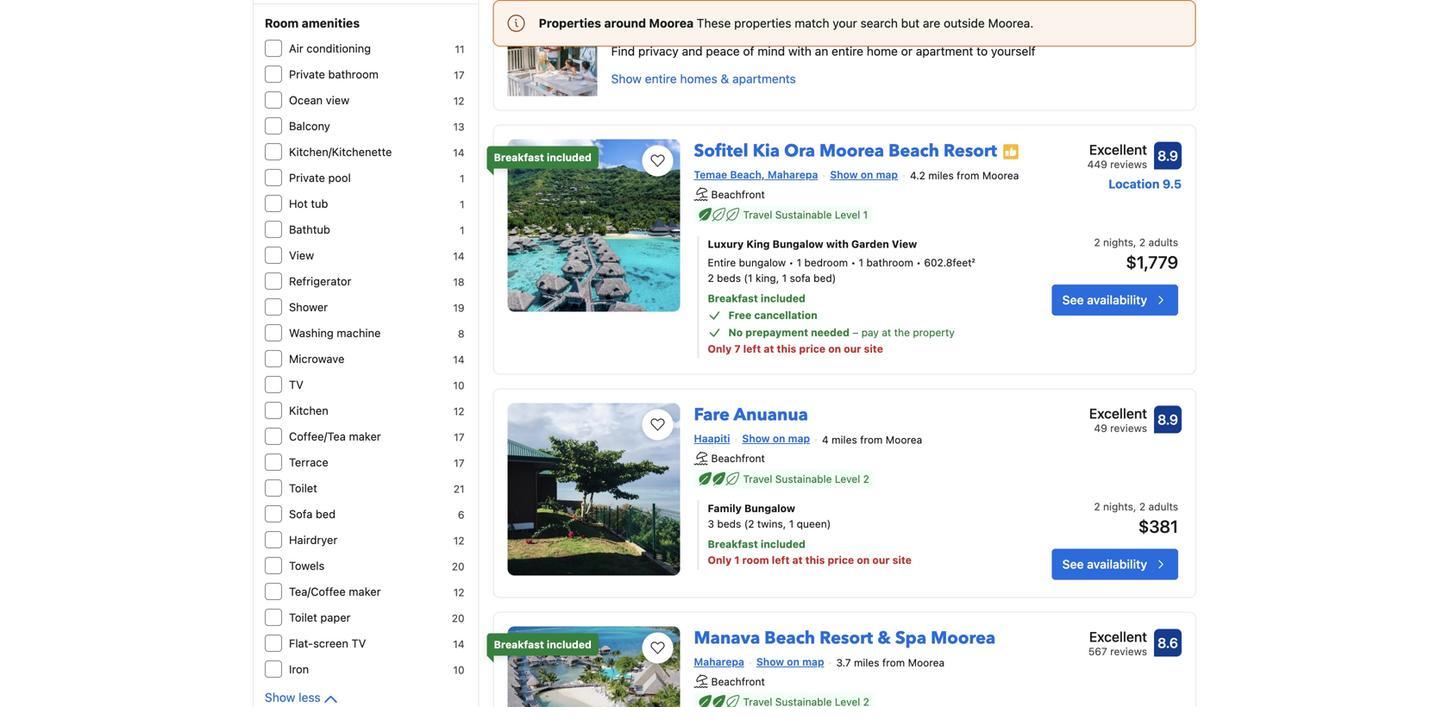 Task type: locate. For each thing, give the bounding box(es) containing it.
1 vertical spatial reviews
[[1111, 422, 1148, 434]]

toilet up flat-
[[289, 611, 317, 624]]

1 vertical spatial left
[[772, 554, 790, 566]]

0 horizontal spatial price
[[799, 343, 826, 355]]

2 vertical spatial excellent
[[1090, 629, 1148, 645]]

reviews inside the excellent 49 reviews
[[1111, 422, 1148, 434]]

1 vertical spatial scored 8.9 element
[[1154, 406, 1182, 434]]

2 vertical spatial excellent element
[[1089, 627, 1148, 647]]

2 reviews from the top
[[1111, 422, 1148, 434]]

private bathroom
[[289, 68, 379, 81]]

free
[[729, 309, 752, 321]]

on for 4.2
[[861, 169, 874, 181]]

• down luxury king bungalow with garden view "link"
[[851, 257, 856, 269]]

our down –
[[844, 343, 862, 355]]

1 vertical spatial sustainable
[[776, 473, 832, 485]]

2 beds from the top
[[717, 518, 741, 530]]

excellent inside excellent 449 reviews
[[1090, 141, 1148, 158]]

4.2 miles from moorea
[[910, 170, 1019, 182]]

excellent inside excellent 567 reviews
[[1090, 629, 1148, 645]]

1 horizontal spatial maharepa
[[768, 169, 818, 181]]

king,
[[756, 272, 779, 284]]

0 horizontal spatial entire
[[645, 71, 677, 86]]

0 vertical spatial scored 8.9 element
[[1154, 142, 1182, 169]]

excellent 567 reviews
[[1089, 629, 1148, 658]]

1 horizontal spatial left
[[772, 554, 790, 566]]

site inside family bungalow 3 beds (2 twins, 1 queen) breakfast included only 1 room left at this price on our site
[[893, 554, 912, 566]]

1 vertical spatial 17
[[454, 431, 465, 444]]

2 down entire
[[708, 272, 714, 284]]

4 12 from the top
[[454, 587, 465, 599]]

show down find
[[611, 71, 642, 86]]

location 9.5
[[1109, 177, 1182, 191]]

for
[[684, 15, 708, 39]]

only left room
[[708, 554, 732, 566]]

price
[[799, 343, 826, 355], [828, 554, 854, 566]]

20 for toilet paper
[[452, 613, 465, 625]]

0 vertical spatial of
[[779, 15, 796, 39]]

of left mind
[[743, 44, 755, 58]]

peace
[[706, 44, 740, 58]]

reviews for fare anuanua
[[1111, 422, 1148, 434]]

this property is part of our preferred partner program. it's committed to providing excellent service and good value. it'll pay us a higher commission if you make a booking. image
[[1003, 143, 1020, 160]]

1 8.9 from the top
[[1158, 147, 1179, 164]]

left inside family bungalow 3 beds (2 twins, 1 queen) breakfast included only 1 room left at this price on our site
[[772, 554, 790, 566]]

12 for kitchen
[[454, 406, 465, 418]]

1 level from the top
[[835, 209, 860, 221]]

1 vertical spatial &
[[878, 627, 891, 650]]

manava
[[694, 627, 760, 650]]

1 vertical spatial our
[[873, 554, 890, 566]]

1 vertical spatial maker
[[349, 585, 381, 598]]

reviews for manava beach resort & spa moorea
[[1111, 646, 1148, 658]]

price down needed
[[799, 343, 826, 355]]

scored 8.9 element for excellent 449 reviews
[[1154, 142, 1182, 169]]

2 see from the top
[[1063, 557, 1084, 571]]

3 reviews from the top
[[1111, 646, 1148, 658]]

temae beach, maharepa
[[694, 169, 818, 181]]

this down prepayment on the top of the page
[[777, 343, 797, 355]]

on down anuanua
[[773, 433, 786, 445]]

family bungalow link
[[708, 501, 1000, 516]]

, inside the 2 nights , 2 adults $1,779
[[1134, 237, 1137, 249]]

beds down 'family'
[[717, 518, 741, 530]]

0 vertical spatial resort
[[944, 139, 997, 163]]

included inside family bungalow 3 beds (2 twins, 1 queen) breakfast included only 1 room left at this price on our site
[[761, 538, 806, 550]]

3 14 from the top
[[453, 354, 465, 366]]

ocean
[[289, 94, 323, 107]]

2 availability from the top
[[1087, 557, 1148, 571]]

1 horizontal spatial view
[[892, 238, 917, 250]]

1 see availability from the top
[[1063, 293, 1148, 307]]

adults up $381
[[1149, 501, 1179, 513]]

hot tub
[[289, 197, 328, 210]]

scored 8.9 element for excellent 49 reviews
[[1154, 406, 1182, 434]]

map left 3.7
[[803, 656, 824, 668]]

1 horizontal spatial entire
[[832, 44, 864, 58]]

1 vertical spatial excellent
[[1090, 406, 1148, 422]]

1 adults from the top
[[1149, 237, 1179, 249]]

2 nights , 2 adults $1,779
[[1094, 237, 1179, 272]]

map left 4
[[788, 433, 810, 445]]

availability for $1,779
[[1087, 293, 1148, 307]]

on
[[861, 169, 874, 181], [829, 343, 841, 355], [773, 433, 786, 445], [857, 554, 870, 566], [787, 656, 800, 668]]

show left less
[[265, 691, 295, 705]]

pool
[[328, 171, 351, 184]]

1 see availability link from the top
[[1052, 285, 1179, 316]]

excellent element for fare anuanua
[[1090, 403, 1148, 424]]

0 horizontal spatial left
[[743, 343, 761, 355]]

0 vertical spatial level
[[835, 209, 860, 221]]

maker right "coffee/tea" on the bottom
[[349, 430, 381, 443]]

level up family bungalow link
[[835, 473, 860, 485]]

moorea for 3.7 miles from moorea
[[908, 657, 945, 669]]

show
[[611, 71, 642, 86], [830, 169, 858, 181], [742, 433, 770, 445], [757, 656, 784, 668], [265, 691, 295, 705]]

show for haapiti
[[742, 433, 770, 445]]

nights inside "2 nights , 2 adults $381"
[[1104, 501, 1134, 513]]

beach up 4.2
[[889, 139, 940, 163]]

1 vertical spatial only
[[708, 554, 732, 566]]

private up the "ocean"
[[289, 68, 325, 81]]

private up 'hot tub'
[[289, 171, 325, 184]]

entire inside looking for a space of your own? find privacy and peace of mind with an entire home or apartment to yourself
[[832, 44, 864, 58]]

excellent up 449
[[1090, 141, 1148, 158]]

1 horizontal spatial site
[[893, 554, 912, 566]]

1 10 from the top
[[453, 380, 465, 392]]

2 nights from the top
[[1104, 501, 1134, 513]]

2 level from the top
[[835, 473, 860, 485]]

moorea right 4
[[886, 434, 923, 446]]

adults
[[1149, 237, 1179, 249], [1149, 501, 1179, 513]]

1 vertical spatial nights
[[1104, 501, 1134, 513]]

sustainable down 4
[[776, 473, 832, 485]]

your
[[800, 15, 839, 39], [833, 16, 857, 30]]

beachfront down haapiti
[[711, 452, 765, 464]]

see availability down "2 nights , 2 adults $381"
[[1063, 557, 1148, 571]]

0 horizontal spatial &
[[721, 71, 729, 86]]

1 , from the top
[[1134, 237, 1137, 249]]

0 vertical spatial nights
[[1104, 237, 1134, 249]]

see availability link down the 2 nights , 2 adults $1,779
[[1052, 285, 1179, 316]]

show on map left 3.7
[[757, 656, 824, 668]]

3 excellent from the top
[[1090, 629, 1148, 645]]

nights up $1,779
[[1104, 237, 1134, 249]]

adults up $1,779
[[1149, 237, 1179, 249]]

2 vertical spatial beachfront
[[711, 676, 765, 688]]

0 horizontal spatial bathroom
[[328, 68, 379, 81]]

0 horizontal spatial our
[[844, 343, 862, 355]]

maker for tea/coffee maker
[[349, 585, 381, 598]]

on inside family bungalow 3 beds (2 twins, 1 queen) breakfast included only 1 room left at this price on our site
[[857, 554, 870, 566]]

2 up family bungalow link
[[863, 473, 870, 485]]

1 vertical spatial resort
[[820, 627, 873, 650]]

show on map down sofitel kia ora moorea beach resort
[[830, 169, 898, 181]]

1 excellent from the top
[[1090, 141, 1148, 158]]

maharepa
[[768, 169, 818, 181], [694, 656, 745, 668]]

moorea down spa
[[908, 657, 945, 669]]

2 vertical spatial 17
[[454, 457, 465, 469]]

see availability for $1,779
[[1063, 293, 1148, 307]]

left
[[743, 343, 761, 355], [772, 554, 790, 566]]

on down family bungalow link
[[857, 554, 870, 566]]

on for 4
[[773, 433, 786, 445]]

2 only from the top
[[708, 554, 732, 566]]

price down queen)
[[828, 554, 854, 566]]

1 scored 8.9 element from the top
[[1154, 142, 1182, 169]]

nights for $1,779
[[1104, 237, 1134, 249]]

1 14 from the top
[[453, 147, 465, 159]]

resort up 3.7
[[820, 627, 873, 650]]

only inside family bungalow 3 beds (2 twins, 1 queen) breakfast included only 1 room left at this price on our site
[[708, 554, 732, 566]]

1 private from the top
[[289, 68, 325, 81]]

1 vertical spatial miles
[[832, 434, 857, 446]]

on down needed
[[829, 343, 841, 355]]

beds down entire
[[717, 272, 741, 284]]

1 reviews from the top
[[1111, 158, 1148, 170]]

sustainable for $381
[[776, 473, 832, 485]]

breakfast
[[494, 151, 544, 163], [708, 292, 758, 305], [708, 538, 758, 550], [494, 639, 544, 651]]

toilet for toilet paper
[[289, 611, 317, 624]]

2 maker from the top
[[349, 585, 381, 598]]

moorea right ora
[[820, 139, 885, 163]]

find
[[611, 44, 635, 58]]

looking for a space of your own? image
[[508, 6, 598, 96]]

2 20 from the top
[[452, 613, 465, 625]]

1 vertical spatial see availability link
[[1052, 549, 1179, 580]]

1 horizontal spatial beach
[[889, 139, 940, 163]]

site down pay on the right top of the page
[[864, 343, 883, 355]]

4.2
[[910, 170, 926, 182]]

your inside looking for a space of your own? find privacy and peace of mind with an entire home or apartment to yourself
[[800, 15, 839, 39]]

2 private from the top
[[289, 171, 325, 184]]

0 vertical spatial see availability link
[[1052, 285, 1179, 316]]

2 down 449
[[1094, 237, 1101, 249]]

with up the bedroom at the right
[[826, 238, 849, 250]]

on left 3.7
[[787, 656, 800, 668]]

site
[[864, 343, 883, 355], [893, 554, 912, 566]]

this down queen)
[[806, 554, 825, 566]]

(2
[[744, 518, 755, 530]]

bungalow down travel sustainable level 1
[[773, 238, 824, 250]]

show down "fare anuanua" at the bottom of the page
[[742, 433, 770, 445]]

only
[[708, 343, 732, 355], [708, 554, 732, 566]]

1 nights from the top
[[1104, 237, 1134, 249]]

1 horizontal spatial tv
[[352, 637, 366, 650]]

miles right 3.7
[[854, 657, 880, 669]]

bathroom down conditioning
[[328, 68, 379, 81]]

1 only from the top
[[708, 343, 732, 355]]

2 10 from the top
[[453, 664, 465, 676]]

sofa bed
[[289, 508, 336, 521]]

17
[[454, 69, 465, 81], [454, 431, 465, 444], [454, 457, 465, 469]]

scored 8.6 element
[[1154, 629, 1182, 657]]

3 12 from the top
[[454, 535, 465, 547]]

1 vertical spatial of
[[743, 44, 755, 58]]

19
[[453, 302, 465, 314]]

to
[[977, 44, 988, 58]]

2 travel from the top
[[743, 473, 773, 485]]

1 horizontal spatial this
[[806, 554, 825, 566]]

1 breakfast included from the top
[[494, 151, 592, 163]]

2 17 from the top
[[454, 431, 465, 444]]

$381
[[1139, 516, 1179, 537]]

0 vertical spatial map
[[876, 169, 898, 181]]

& up 3.7 miles from moorea
[[878, 627, 891, 650]]

2 see availability from the top
[[1063, 557, 1148, 571]]

bungalow inside family bungalow 3 beds (2 twins, 1 queen) breakfast included only 1 room left at this price on our site
[[745, 502, 796, 514]]

included inside entire bungalow • 1 bedroom • 1 bathroom • 602.8feet² 2 beds (1 king, 1 sofa bed) breakfast included
[[761, 292, 806, 305]]

2 vertical spatial map
[[803, 656, 824, 668]]

3 beachfront from the top
[[711, 676, 765, 688]]

1 vertical spatial bungalow
[[745, 502, 796, 514]]

level for $1,779
[[835, 209, 860, 221]]

on down sofitel kia ora moorea beach resort
[[861, 169, 874, 181]]

see availability for $381
[[1063, 557, 1148, 571]]

excellent for fare anuanua
[[1090, 406, 1148, 422]]

toilet up sofa
[[289, 482, 317, 495]]

1 17 from the top
[[454, 69, 465, 81]]

& inside button
[[721, 71, 729, 86]]

travel up king
[[743, 209, 773, 221]]

1 vertical spatial excellent element
[[1090, 403, 1148, 424]]

shower
[[289, 301, 328, 314]]

scored 8.9 element up 9.5
[[1154, 142, 1182, 169]]

0 horizontal spatial •
[[789, 257, 794, 269]]

12 for tea/coffee maker
[[454, 587, 465, 599]]

1 travel from the top
[[743, 209, 773, 221]]

1 vertical spatial price
[[828, 554, 854, 566]]

bungalow inside "link"
[[773, 238, 824, 250]]

1 vertical spatial ,
[[1134, 501, 1137, 513]]

availability down "2 nights , 2 adults $381"
[[1087, 557, 1148, 571]]

show on map for beach
[[757, 656, 824, 668]]

beachfront for manava
[[711, 676, 765, 688]]

availability down the 2 nights , 2 adults $1,779
[[1087, 293, 1148, 307]]

iron
[[289, 663, 309, 676]]

moorea for sofitel kia ora moorea beach resort
[[820, 139, 885, 163]]

1 vertical spatial see
[[1063, 557, 1084, 571]]

spa
[[896, 627, 927, 650]]

1 maker from the top
[[349, 430, 381, 443]]

1 vertical spatial from
[[860, 434, 883, 446]]

0 vertical spatial &
[[721, 71, 729, 86]]

2 see availability link from the top
[[1052, 549, 1179, 580]]

8.9
[[1158, 147, 1179, 164], [1158, 412, 1179, 428]]

1 vertical spatial entire
[[645, 71, 677, 86]]

cancellation
[[754, 309, 818, 321]]

4
[[822, 434, 829, 446]]

2 vertical spatial from
[[883, 657, 905, 669]]

0 vertical spatial at
[[882, 327, 892, 339]]

1 vertical spatial bathroom
[[867, 257, 914, 269]]

a
[[712, 15, 722, 39]]

garden
[[852, 238, 889, 250]]

miles for anuanua
[[832, 434, 857, 446]]

from for beach
[[883, 657, 905, 669]]

1 vertical spatial level
[[835, 473, 860, 485]]

0 vertical spatial our
[[844, 343, 862, 355]]

4 14 from the top
[[453, 639, 465, 651]]

with left an
[[789, 44, 812, 58]]

entire inside button
[[645, 71, 677, 86]]

private for private bathroom
[[289, 68, 325, 81]]

beach right manava
[[765, 627, 815, 650]]

adults inside "2 nights , 2 adults $381"
[[1149, 501, 1179, 513]]

bungalow
[[773, 238, 824, 250], [745, 502, 796, 514]]

& right homes at the left top of page
[[721, 71, 729, 86]]

0 vertical spatial 8.9
[[1158, 147, 1179, 164]]

0 vertical spatial tv
[[289, 378, 304, 391]]

bungalow up twins,
[[745, 502, 796, 514]]

maharepa down ora
[[768, 169, 818, 181]]

adults for $1,779
[[1149, 237, 1179, 249]]

0 vertical spatial only
[[708, 343, 732, 355]]

see for $1,779
[[1063, 293, 1084, 307]]

nights inside the 2 nights , 2 adults $1,779
[[1104, 237, 1134, 249]]

14 for microwave
[[453, 354, 465, 366]]

1 availability from the top
[[1087, 293, 1148, 307]]

beachfront down manava
[[711, 676, 765, 688]]

1 vertical spatial site
[[893, 554, 912, 566]]

travel up the (2
[[743, 473, 773, 485]]

manava beach resort & spa moorea
[[694, 627, 996, 650]]

2 toilet from the top
[[289, 611, 317, 624]]

2 12 from the top
[[454, 406, 465, 418]]

1 vertical spatial with
[[826, 238, 849, 250]]

maker up 'paper'
[[349, 585, 381, 598]]

coffee/tea
[[289, 430, 346, 443]]

show inside dropdown button
[[265, 691, 295, 705]]

moorea
[[649, 16, 694, 30], [820, 139, 885, 163], [983, 170, 1019, 182], [886, 434, 923, 446], [931, 627, 996, 650], [908, 657, 945, 669]]

1 vertical spatial availability
[[1087, 557, 1148, 571]]

bathroom down garden
[[867, 257, 914, 269]]

resort up 4.2 miles from moorea
[[944, 139, 997, 163]]

with inside luxury king bungalow with garden view "link"
[[826, 238, 849, 250]]

1 horizontal spatial of
[[779, 15, 796, 39]]

(1
[[744, 272, 753, 284]]

0 vertical spatial travel
[[743, 209, 773, 221]]

2 14 from the top
[[453, 250, 465, 262]]

see availability link for $1,779
[[1052, 285, 1179, 316]]

flat-
[[289, 637, 313, 650]]

luxury king bungalow with garden view
[[708, 238, 917, 250]]

at down queen)
[[793, 554, 803, 566]]

view down bathtub
[[289, 249, 314, 262]]

anuanua
[[734, 403, 808, 427]]

level up luxury king bungalow with garden view "link"
[[835, 209, 860, 221]]

8.6
[[1158, 635, 1179, 651]]

1 horizontal spatial resort
[[944, 139, 997, 163]]

1 vertical spatial toilet
[[289, 611, 317, 624]]

1 vertical spatial show on map
[[742, 433, 810, 445]]

excellent 449 reviews
[[1088, 141, 1148, 170]]

2 sustainable from the top
[[776, 473, 832, 485]]

2 up $381
[[1140, 501, 1146, 513]]

1 20 from the top
[[452, 561, 465, 573]]

reviews
[[1111, 158, 1148, 170], [1111, 422, 1148, 434], [1111, 646, 1148, 658]]

travel for $1,779
[[743, 209, 773, 221]]

hairdryer
[[289, 534, 338, 547]]

of up mind
[[779, 15, 796, 39]]

map for beach
[[803, 656, 824, 668]]

private pool
[[289, 171, 351, 184]]

manava beach resort & spa moorea link
[[694, 620, 996, 650]]

2 adults from the top
[[1149, 501, 1179, 513]]

1 12 from the top
[[454, 95, 465, 107]]

0 vertical spatial see
[[1063, 293, 1084, 307]]

2 nights , 2 adults $381
[[1094, 501, 1179, 537]]

0 vertical spatial entire
[[832, 44, 864, 58]]

show on map
[[830, 169, 898, 181], [742, 433, 810, 445], [757, 656, 824, 668]]

this inside family bungalow 3 beds (2 twins, 1 queen) breakfast included only 1 room left at this price on our site
[[806, 554, 825, 566]]

2 excellent from the top
[[1090, 406, 1148, 422]]

1 beds from the top
[[717, 272, 741, 284]]

microwave
[[289, 352, 345, 365]]

show inside button
[[611, 71, 642, 86]]

1 vertical spatial maharepa
[[694, 656, 745, 668]]

1 see from the top
[[1063, 293, 1084, 307]]

entire
[[832, 44, 864, 58], [645, 71, 677, 86]]

beachfront down beach,
[[711, 188, 765, 200]]

10 for iron
[[453, 664, 465, 676]]

scored 8.9 element
[[1154, 142, 1182, 169], [1154, 406, 1182, 434]]

0 vertical spatial reviews
[[1111, 158, 1148, 170]]

from right 4.2
[[957, 170, 980, 182]]

tv right screen at the bottom of page
[[352, 637, 366, 650]]

excellent up 567
[[1090, 629, 1148, 645]]

see availability link
[[1052, 285, 1179, 316], [1052, 549, 1179, 580]]

towels
[[289, 560, 325, 572]]

at down prepayment on the top of the page
[[764, 343, 774, 355]]

reviews right 49
[[1111, 422, 1148, 434]]

see for $381
[[1063, 557, 1084, 571]]

miles right 4
[[832, 434, 857, 446]]

ocean view
[[289, 94, 350, 107]]

•
[[789, 257, 794, 269], [851, 257, 856, 269], [917, 257, 921, 269]]

2 , from the top
[[1134, 501, 1137, 513]]

prepayment
[[746, 327, 809, 339]]

moorea for 4 miles from moorea
[[886, 434, 923, 446]]

0 vertical spatial 20
[[452, 561, 465, 573]]

air
[[289, 42, 303, 55]]

1 vertical spatial see availability
[[1063, 557, 1148, 571]]

the
[[894, 327, 910, 339]]

6
[[458, 509, 465, 521]]

8.9 right the excellent 49 reviews
[[1158, 412, 1179, 428]]

only left 7
[[708, 343, 732, 355]]

show on map down anuanua
[[742, 433, 810, 445]]

map for anuanua
[[788, 433, 810, 445]]

reviews right 567
[[1111, 646, 1148, 658]]

2 scored 8.9 element from the top
[[1154, 406, 1182, 434]]

show down manava
[[757, 656, 784, 668]]

with
[[789, 44, 812, 58], [826, 238, 849, 250]]

reviews inside excellent 567 reviews
[[1111, 646, 1148, 658]]

1 sustainable from the top
[[776, 209, 832, 221]]

show down sofitel kia ora moorea beach resort
[[830, 169, 858, 181]]

see availability down the 2 nights , 2 adults $1,779
[[1063, 293, 1148, 307]]

, inside "2 nights , 2 adults $381"
[[1134, 501, 1137, 513]]

0 vertical spatial see availability
[[1063, 293, 1148, 307]]

0 vertical spatial beachfront
[[711, 188, 765, 200]]

0 vertical spatial with
[[789, 44, 812, 58]]

room amenities
[[265, 16, 360, 30]]

site down family bungalow link
[[893, 554, 912, 566]]

tv up kitchen
[[289, 378, 304, 391]]

2 horizontal spatial •
[[917, 257, 921, 269]]

resort inside sofitel kia ora moorea beach resort link
[[944, 139, 997, 163]]

level
[[835, 209, 860, 221], [835, 473, 860, 485]]

beds inside family bungalow 3 beds (2 twins, 1 queen) breakfast included only 1 room left at this price on our site
[[717, 518, 741, 530]]

1 vertical spatial this
[[806, 554, 825, 566]]

with inside looking for a space of your own? find privacy and peace of mind with an entire home or apartment to yourself
[[789, 44, 812, 58]]

10
[[453, 380, 465, 392], [453, 664, 465, 676]]

map left 4.2
[[876, 169, 898, 181]]

entire down privacy
[[645, 71, 677, 86]]

0 vertical spatial bathroom
[[328, 68, 379, 81]]

resort
[[944, 139, 997, 163], [820, 627, 873, 650]]

adults inside the 2 nights , 2 adults $1,779
[[1149, 237, 1179, 249]]

left right room
[[772, 554, 790, 566]]

0 vertical spatial show on map
[[830, 169, 898, 181]]

0 horizontal spatial of
[[743, 44, 755, 58]]

1 toilet from the top
[[289, 482, 317, 495]]

• left '602.8feet²'
[[917, 257, 921, 269]]

1 vertical spatial beachfront
[[711, 452, 765, 464]]

1 vertical spatial at
[[764, 343, 774, 355]]

looking for a space of your own? find privacy and peace of mind with an entire home or apartment to yourself
[[611, 15, 1036, 58]]

2 vertical spatial miles
[[854, 657, 880, 669]]

your up an
[[800, 15, 839, 39]]

1 horizontal spatial with
[[826, 238, 849, 250]]

2 vertical spatial at
[[793, 554, 803, 566]]

our down family bungalow link
[[873, 554, 890, 566]]

view right garden
[[892, 238, 917, 250]]

private
[[289, 68, 325, 81], [289, 171, 325, 184]]

bathroom inside entire bungalow • 1 bedroom • 1 bathroom • 602.8feet² 2 beds (1 king, 1 sofa bed) breakfast included
[[867, 257, 914, 269]]

2 8.9 from the top
[[1158, 412, 1179, 428]]

3 • from the left
[[917, 257, 921, 269]]

adults for $381
[[1149, 501, 1179, 513]]

8.9 up 9.5
[[1158, 147, 1179, 164]]

moorea right spa
[[931, 627, 996, 650]]

0 vertical spatial bungalow
[[773, 238, 824, 250]]

• up sofa
[[789, 257, 794, 269]]

excellent element
[[1088, 139, 1148, 160], [1090, 403, 1148, 424], [1089, 627, 1148, 647]]

from down spa
[[883, 657, 905, 669]]

0 vertical spatial toilet
[[289, 482, 317, 495]]

1 vertical spatial beach
[[765, 627, 815, 650]]

2 beachfront from the top
[[711, 452, 765, 464]]

0 vertical spatial adults
[[1149, 237, 1179, 249]]

from right 4
[[860, 434, 883, 446]]

mind
[[758, 44, 785, 58]]

sustainable up the luxury king bungalow with garden view
[[776, 209, 832, 221]]

& for spa
[[878, 627, 891, 650]]

miles
[[929, 170, 954, 182], [832, 434, 857, 446], [854, 657, 880, 669]]



Task type: vqa. For each thing, say whether or not it's contained in the screenshot.
DISCOVER
no



Task type: describe. For each thing, give the bounding box(es) containing it.
17 for maker
[[454, 431, 465, 444]]

entire
[[708, 257, 736, 269]]

haapiti
[[694, 433, 730, 445]]

0 horizontal spatial beach
[[765, 627, 815, 650]]

0 vertical spatial miles
[[929, 170, 954, 182]]

family
[[708, 502, 742, 514]]

bathtub
[[289, 223, 330, 236]]

price inside family bungalow 3 beds (2 twins, 1 queen) breakfast included only 1 room left at this price on our site
[[828, 554, 854, 566]]

availability for $381
[[1087, 557, 1148, 571]]

20 for towels
[[452, 561, 465, 573]]

from for anuanua
[[860, 434, 883, 446]]

sofitel kia ora moorea beach resort image
[[508, 139, 680, 312]]

but
[[901, 16, 920, 30]]

2 • from the left
[[851, 257, 856, 269]]

18
[[453, 276, 465, 288]]

2 down 49
[[1094, 501, 1101, 513]]

beach,
[[730, 169, 765, 181]]

8
[[458, 328, 465, 340]]

on for 3.7
[[787, 656, 800, 668]]

sofa
[[289, 508, 313, 521]]

amenities
[[302, 16, 360, 30]]

no prepayment needed – pay at the property
[[729, 327, 955, 339]]

and
[[682, 44, 703, 58]]

moorea up privacy
[[649, 16, 694, 30]]

0 vertical spatial from
[[957, 170, 980, 182]]

travel sustainable level 1
[[743, 209, 868, 221]]

miles for beach
[[854, 657, 880, 669]]

needed
[[811, 327, 850, 339]]

room
[[743, 554, 769, 566]]

nights for $381
[[1104, 501, 1134, 513]]

your right match
[[833, 16, 857, 30]]

8.9 for excellent 449 reviews
[[1158, 147, 1179, 164]]

level for $381
[[835, 473, 860, 485]]

49
[[1094, 422, 1108, 434]]

7
[[735, 343, 741, 355]]

search
[[861, 16, 898, 30]]

toilet for toilet
[[289, 482, 317, 495]]

homes
[[680, 71, 718, 86]]

fare
[[694, 403, 730, 427]]

pay
[[862, 327, 879, 339]]

private for private pool
[[289, 171, 325, 184]]

view inside luxury king bungalow with garden view "link"
[[892, 238, 917, 250]]

2 horizontal spatial at
[[882, 327, 892, 339]]

4 miles from moorea
[[822, 434, 923, 446]]

kitchen
[[289, 404, 329, 417]]

excellent 49 reviews
[[1090, 406, 1148, 434]]

show for temae beach, maharepa
[[830, 169, 858, 181]]

fare anuanua
[[694, 403, 808, 427]]

maker for coffee/tea maker
[[349, 430, 381, 443]]

property
[[913, 327, 955, 339]]

12 for hairdryer
[[454, 535, 465, 547]]

tea/coffee maker
[[289, 585, 381, 598]]

, for $381
[[1134, 501, 1137, 513]]

washing machine
[[289, 327, 381, 340]]

fare anuanua image
[[508, 403, 680, 576]]

coffee/tea maker
[[289, 430, 381, 443]]

2 up $1,779
[[1140, 237, 1146, 249]]

13
[[453, 121, 465, 133]]

0 horizontal spatial at
[[764, 343, 774, 355]]

sustainable for $1,779
[[776, 209, 832, 221]]

0 vertical spatial site
[[864, 343, 883, 355]]

10 for tv
[[453, 380, 465, 392]]

this property is part of our preferred partner program. it's committed to providing excellent service and good value. it'll pay us a higher commission if you make a booking. image
[[1003, 143, 1020, 160]]

0 vertical spatial left
[[743, 343, 761, 355]]

0 vertical spatial maharepa
[[768, 169, 818, 181]]

luxury
[[708, 238, 744, 250]]

air conditioning
[[289, 42, 371, 55]]

less
[[299, 691, 321, 705]]

properties
[[734, 16, 792, 30]]

0 vertical spatial price
[[799, 343, 826, 355]]

no
[[729, 327, 743, 339]]

8.9 for excellent 49 reviews
[[1158, 412, 1179, 428]]

travel sustainable level 2
[[743, 473, 870, 485]]

space
[[726, 15, 774, 39]]

0 horizontal spatial view
[[289, 249, 314, 262]]

3.7
[[837, 657, 851, 669]]

1 • from the left
[[789, 257, 794, 269]]

bedroom
[[805, 257, 848, 269]]

0 vertical spatial beach
[[889, 139, 940, 163]]

show less
[[265, 691, 321, 705]]

at inside family bungalow 3 beds (2 twins, 1 queen) breakfast included only 1 room left at this price on our site
[[793, 554, 803, 566]]

show entire homes & apartments
[[611, 71, 796, 86]]

home
[[867, 44, 898, 58]]

3
[[708, 518, 715, 530]]

free cancellation
[[729, 309, 818, 321]]

hot
[[289, 197, 308, 210]]

9.5
[[1163, 177, 1182, 191]]

beachfront for fare
[[711, 452, 765, 464]]

travel for $381
[[743, 473, 773, 485]]

0 vertical spatial excellent element
[[1088, 139, 1148, 160]]

are
[[923, 16, 941, 30]]

terrace
[[289, 456, 329, 469]]

0 horizontal spatial this
[[777, 343, 797, 355]]

properties around moorea these properties match your search but are outside moorea.
[[539, 16, 1034, 30]]

balcony
[[289, 120, 330, 132]]

our inside family bungalow 3 beds (2 twins, 1 queen) breakfast included only 1 room left at this price on our site
[[873, 554, 890, 566]]

reviews inside excellent 449 reviews
[[1111, 158, 1148, 170]]

449
[[1088, 158, 1108, 170]]

looking
[[611, 15, 679, 39]]

flat-screen tv
[[289, 637, 366, 650]]

excellent element for manava beach resort & spa moorea
[[1089, 627, 1148, 647]]

privacy
[[638, 44, 679, 58]]

14 for view
[[453, 250, 465, 262]]

apartments
[[733, 71, 796, 86]]

sofitel kia ora moorea beach resort link
[[694, 132, 997, 163]]

breakfast inside family bungalow 3 beds (2 twins, 1 queen) breakfast included only 1 room left at this price on our site
[[708, 538, 758, 550]]

show on map for anuanua
[[742, 433, 810, 445]]

12 for ocean view
[[454, 95, 465, 107]]

or
[[901, 44, 913, 58]]

14 for flat-screen tv
[[453, 639, 465, 651]]

0 horizontal spatial maharepa
[[694, 656, 745, 668]]

1 beachfront from the top
[[711, 188, 765, 200]]

properties
[[539, 16, 601, 30]]

breakfast inside entire bungalow • 1 bedroom • 1 bathroom • 602.8feet² 2 beds (1 king, 1 sofa bed) breakfast included
[[708, 292, 758, 305]]

tea/coffee
[[289, 585, 346, 598]]

1 vertical spatial tv
[[352, 637, 366, 650]]

see availability link for $381
[[1052, 549, 1179, 580]]

resort inside manava beach resort & spa moorea link
[[820, 627, 873, 650]]

$1,779
[[1126, 252, 1179, 272]]

moorea for 4.2 miles from moorea
[[983, 170, 1019, 182]]

& for apartments
[[721, 71, 729, 86]]

sofa
[[790, 272, 811, 284]]

kia
[[753, 139, 780, 163]]

refrigerator
[[289, 275, 352, 288]]

beds inside entire bungalow • 1 bedroom • 1 bathroom • 602.8feet² 2 beds (1 king, 1 sofa bed) breakfast included
[[717, 272, 741, 284]]

17 for bathroom
[[454, 69, 465, 81]]

2 inside entire bungalow • 1 bedroom • 1 bathroom • 602.8feet² 2 beds (1 king, 1 sofa bed) breakfast included
[[708, 272, 714, 284]]

show less button
[[265, 689, 341, 708]]

excellent for manava beach resort & spa moorea
[[1090, 629, 1148, 645]]

entire bungalow • 1 bedroom • 1 bathroom • 602.8feet² 2 beds (1 king, 1 sofa bed) breakfast included
[[708, 257, 976, 305]]

around
[[604, 16, 646, 30]]

0 horizontal spatial tv
[[289, 378, 304, 391]]

fare anuanua link
[[694, 396, 808, 427]]

3 17 from the top
[[454, 457, 465, 469]]

14 for kitchen/kitchenette
[[453, 147, 465, 159]]

moorea.
[[988, 16, 1034, 30]]

, for $1,779
[[1134, 237, 1137, 249]]

toilet paper
[[289, 611, 351, 624]]

family bungalow 3 beds (2 twins, 1 queen) breakfast included only 1 room left at this price on our site
[[708, 502, 912, 566]]

602.8feet²
[[924, 257, 976, 269]]

3.7 miles from moorea
[[837, 657, 945, 669]]

luxury king bungalow with garden view link
[[708, 237, 1000, 252]]

show for maharepa
[[757, 656, 784, 668]]

ora
[[784, 139, 815, 163]]

2 breakfast included from the top
[[494, 639, 592, 651]]

21
[[454, 483, 465, 495]]

room
[[265, 16, 299, 30]]

only 7 left at this price on our site
[[708, 343, 883, 355]]

an
[[815, 44, 829, 58]]

yourself
[[991, 44, 1036, 58]]

own?
[[843, 15, 889, 39]]



